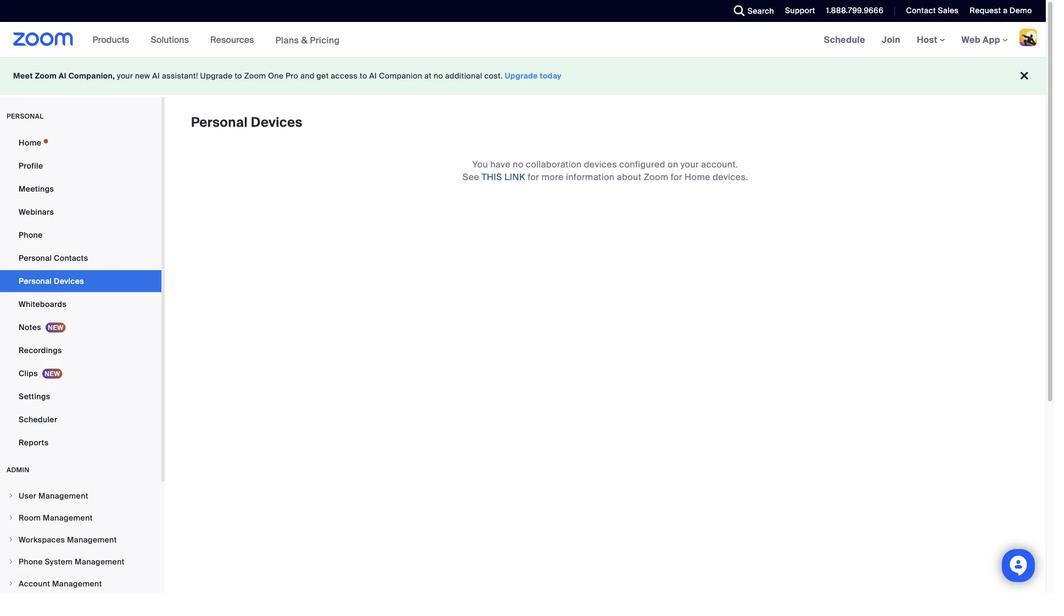 Task type: vqa. For each thing, say whether or not it's contained in the screenshot.
the topmost Application
no



Task type: locate. For each thing, give the bounding box(es) containing it.
1 horizontal spatial for
[[671, 171, 683, 183]]

0 vertical spatial your
[[117, 71, 133, 81]]

personal devices
[[191, 114, 303, 131], [19, 276, 84, 286]]

see
[[463, 171, 480, 183]]

ai
[[59, 71, 66, 81], [152, 71, 160, 81], [369, 71, 377, 81]]

1 vertical spatial personal
[[19, 253, 52, 263]]

right image left room
[[8, 515, 14, 521]]

right image left the account
[[8, 581, 14, 587]]

personal devices down personal contacts
[[19, 276, 84, 286]]

search button
[[726, 0, 777, 22]]

1 horizontal spatial upgrade
[[505, 71, 538, 81]]

0 horizontal spatial devices
[[54, 276, 84, 286]]

upgrade right cost.
[[505, 71, 538, 81]]

to
[[235, 71, 242, 81], [360, 71, 367, 81]]

0 horizontal spatial for
[[528, 171, 540, 183]]

devices
[[251, 114, 303, 131], [54, 276, 84, 286]]

app
[[983, 34, 1001, 45]]

right image
[[8, 493, 14, 499], [8, 515, 14, 521], [8, 537, 14, 543], [8, 559, 14, 565], [8, 581, 14, 587]]

right image inside account management menu item
[[8, 581, 14, 587]]

personal devices down one
[[191, 114, 303, 131]]

1 horizontal spatial personal devices
[[191, 114, 303, 131]]

products
[[93, 34, 129, 45]]

your right on
[[681, 158, 699, 170]]

2 horizontal spatial zoom
[[644, 171, 669, 183]]

support
[[786, 5, 816, 16]]

management for workspaces management
[[67, 535, 117, 545]]

reports link
[[0, 432, 161, 454]]

no
[[434, 71, 443, 81], [513, 158, 524, 170]]

zoom
[[35, 71, 57, 81], [244, 71, 266, 81], [644, 171, 669, 183]]

right image inside workspaces management menu item
[[8, 537, 14, 543]]

ai left companion,
[[59, 71, 66, 81]]

1.888.799.9666 button up the schedule
[[818, 0, 887, 22]]

user management
[[19, 491, 88, 501]]

for down on
[[671, 171, 683, 183]]

0 vertical spatial home
[[19, 138, 41, 148]]

1 horizontal spatial home
[[685, 171, 711, 183]]

plans & pricing
[[276, 34, 340, 46]]

3 ai from the left
[[369, 71, 377, 81]]

support link
[[777, 0, 818, 22], [786, 5, 816, 16]]

0 horizontal spatial personal devices
[[19, 276, 84, 286]]

devices down one
[[251, 114, 303, 131]]

3 right image from the top
[[8, 537, 14, 543]]

0 vertical spatial no
[[434, 71, 443, 81]]

personal contacts
[[19, 253, 88, 263]]

1 ai from the left
[[59, 71, 66, 81]]

no right 'at' at the left top of page
[[434, 71, 443, 81]]

1.888.799.9666 button up schedule link
[[827, 5, 884, 16]]

1 phone from the top
[[19, 230, 43, 240]]

personal devices inside personal menu menu
[[19, 276, 84, 286]]

0 vertical spatial devices
[[251, 114, 303, 131]]

0 horizontal spatial no
[[434, 71, 443, 81]]

devices down the contacts
[[54, 276, 84, 286]]

demo
[[1010, 5, 1033, 16]]

companion,
[[68, 71, 115, 81]]

today
[[540, 71, 562, 81]]

phone inside phone link
[[19, 230, 43, 240]]

web
[[962, 34, 981, 45]]

plans & pricing link
[[276, 34, 340, 46], [276, 34, 340, 46]]

management inside user management menu item
[[38, 491, 88, 501]]

zoom logo image
[[13, 32, 73, 46]]

phone for phone system management
[[19, 557, 43, 567]]

4 right image from the top
[[8, 559, 14, 565]]

search
[[748, 6, 775, 16]]

right image for workspaces management
[[8, 537, 14, 543]]

account
[[19, 579, 50, 589]]

home
[[19, 138, 41, 148], [685, 171, 711, 183]]

products button
[[93, 22, 134, 57]]

management inside room management menu item
[[43, 513, 93, 523]]

whiteboards
[[19, 299, 67, 309]]

contacts
[[54, 253, 88, 263]]

settings link
[[0, 386, 161, 408]]

management
[[38, 491, 88, 501], [43, 513, 93, 523], [67, 535, 117, 545], [75, 557, 125, 567], [52, 579, 102, 589]]

right image for phone system management
[[8, 559, 14, 565]]

management up room management
[[38, 491, 88, 501]]

1 vertical spatial no
[[513, 158, 524, 170]]

2 for from the left
[[671, 171, 683, 183]]

upgrade
[[200, 71, 233, 81], [505, 71, 538, 81]]

web app
[[962, 34, 1001, 45]]

1 horizontal spatial no
[[513, 158, 524, 170]]

2 horizontal spatial ai
[[369, 71, 377, 81]]

devices inside personal devices link
[[54, 276, 84, 286]]

to down resources dropdown button
[[235, 71, 242, 81]]

no up link
[[513, 158, 524, 170]]

right image inside phone system management menu item
[[8, 559, 14, 565]]

1 horizontal spatial your
[[681, 158, 699, 170]]

1 vertical spatial home
[[685, 171, 711, 183]]

upgrade down product information navigation at the top of page
[[200, 71, 233, 81]]

2 vertical spatial personal
[[19, 276, 52, 286]]

management up account management menu item
[[75, 557, 125, 567]]

whiteboards link
[[0, 293, 161, 315]]

clips
[[19, 368, 38, 378]]

1 vertical spatial phone
[[19, 557, 43, 567]]

link
[[505, 171, 526, 183]]

1 horizontal spatial zoom
[[244, 71, 266, 81]]

right image inside user management menu item
[[8, 493, 14, 499]]

management down phone system management menu item at the bottom left of page
[[52, 579, 102, 589]]

ai left "companion"
[[369, 71, 377, 81]]

your
[[117, 71, 133, 81], [681, 158, 699, 170]]

recordings link
[[0, 339, 161, 361]]

plans
[[276, 34, 299, 46]]

right image left system
[[8, 559, 14, 565]]

5 right image from the top
[[8, 581, 14, 587]]

phone up the account
[[19, 557, 43, 567]]

2 right image from the top
[[8, 515, 14, 521]]

schedule
[[824, 34, 866, 45]]

phone down webinars
[[19, 230, 43, 240]]

management inside account management menu item
[[52, 579, 102, 589]]

1 vertical spatial your
[[681, 158, 699, 170]]

0 vertical spatial personal devices
[[191, 114, 303, 131]]

banner
[[0, 22, 1046, 58]]

personal for personal devices link
[[19, 276, 52, 286]]

management for user management
[[38, 491, 88, 501]]

ai right 'new'
[[152, 71, 160, 81]]

no inside you have no collaboration devices configured on your account. see this link for more information about zoom for home devices.
[[513, 158, 524, 170]]

to right access
[[360, 71, 367, 81]]

host
[[917, 34, 940, 45]]

configured
[[620, 158, 666, 170]]

1 vertical spatial personal devices
[[19, 276, 84, 286]]

phone inside phone system management menu item
[[19, 557, 43, 567]]

for right link
[[528, 171, 540, 183]]

1 vertical spatial devices
[[54, 276, 84, 286]]

management down room management menu item
[[67, 535, 117, 545]]

0 horizontal spatial your
[[117, 71, 133, 81]]

management inside phone system management menu item
[[75, 557, 125, 567]]

contact sales link
[[898, 0, 962, 22], [907, 5, 959, 16]]

user management menu item
[[0, 486, 161, 506]]

management up 'workspaces management'
[[43, 513, 93, 523]]

0 horizontal spatial home
[[19, 138, 41, 148]]

0 horizontal spatial ai
[[59, 71, 66, 81]]

0 vertical spatial phone
[[19, 230, 43, 240]]

personal devices link
[[0, 270, 161, 292]]

personal
[[191, 114, 248, 131], [19, 253, 52, 263], [19, 276, 52, 286]]

your left 'new'
[[117, 71, 133, 81]]

schedule link
[[816, 22, 874, 57]]

1 horizontal spatial devices
[[251, 114, 303, 131]]

1 to from the left
[[235, 71, 242, 81]]

admin menu menu
[[0, 486, 161, 593]]

user
[[19, 491, 36, 501]]

home link
[[0, 132, 161, 154]]

access
[[331, 71, 358, 81]]

0 horizontal spatial to
[[235, 71, 242, 81]]

2 phone from the top
[[19, 557, 43, 567]]

assistant!
[[162, 71, 198, 81]]

profile picture image
[[1020, 29, 1038, 46]]

product information navigation
[[84, 22, 348, 58]]

1 right image from the top
[[8, 493, 14, 499]]

zoom down configured
[[644, 171, 669, 183]]

request
[[970, 5, 1002, 16]]

0 horizontal spatial upgrade
[[200, 71, 233, 81]]

1 horizontal spatial to
[[360, 71, 367, 81]]

this
[[482, 171, 502, 183]]

room management
[[19, 513, 93, 523]]

resources button
[[210, 22, 259, 57]]

workspaces
[[19, 535, 65, 545]]

1 horizontal spatial ai
[[152, 71, 160, 81]]

a
[[1004, 5, 1008, 16]]

home up profile
[[19, 138, 41, 148]]

management inside workspaces management menu item
[[67, 535, 117, 545]]

and
[[301, 71, 315, 81]]

right image left user
[[8, 493, 14, 499]]

phone
[[19, 230, 43, 240], [19, 557, 43, 567]]

0 vertical spatial personal
[[191, 114, 248, 131]]

right image left the workspaces
[[8, 537, 14, 543]]

join
[[882, 34, 901, 45]]

recordings
[[19, 345, 62, 355]]

home down account.
[[685, 171, 711, 183]]

zoom right meet
[[35, 71, 57, 81]]

right image inside room management menu item
[[8, 515, 14, 521]]

zoom left one
[[244, 71, 266, 81]]

personal menu menu
[[0, 132, 161, 455]]



Task type: describe. For each thing, give the bounding box(es) containing it.
admin
[[7, 466, 30, 474]]

host button
[[917, 34, 946, 45]]

1 for from the left
[[528, 171, 540, 183]]

0 horizontal spatial zoom
[[35, 71, 57, 81]]

devices
[[584, 158, 617, 170]]

scheduler link
[[0, 409, 161, 431]]

new
[[135, 71, 150, 81]]

home inside personal menu menu
[[19, 138, 41, 148]]

phone for phone
[[19, 230, 43, 240]]

your inside you have no collaboration devices configured on your account. see this link for more information about zoom for home devices.
[[681, 158, 699, 170]]

right image for account management
[[8, 581, 14, 587]]

personal contacts link
[[0, 247, 161, 269]]

contact
[[907, 5, 936, 16]]

meetings link
[[0, 178, 161, 200]]

settings
[[19, 391, 50, 402]]

phone system management menu item
[[0, 551, 161, 572]]

workspaces management
[[19, 535, 117, 545]]

notes
[[19, 322, 41, 332]]

you
[[473, 158, 488, 170]]

zoom inside you have no collaboration devices configured on your account. see this link for more information about zoom for home devices.
[[644, 171, 669, 183]]

phone link
[[0, 224, 161, 246]]

devices.
[[713, 171, 748, 183]]

banner containing products
[[0, 22, 1046, 58]]

home inside you have no collaboration devices configured on your account. see this link for more information about zoom for home devices.
[[685, 171, 711, 183]]

pricing
[[310, 34, 340, 46]]

your inside meet zoom ai companion, footer
[[117, 71, 133, 81]]

more
[[542, 171, 564, 183]]

right image for user management
[[8, 493, 14, 499]]

resources
[[210, 34, 254, 45]]

clips link
[[0, 363, 161, 385]]

one
[[268, 71, 284, 81]]

web app button
[[962, 34, 1009, 45]]

scheduler
[[19, 414, 57, 425]]

system
[[45, 557, 73, 567]]

1 upgrade from the left
[[200, 71, 233, 81]]

webinars
[[19, 207, 54, 217]]

meet zoom ai companion, footer
[[0, 57, 1046, 95]]

2 ai from the left
[[152, 71, 160, 81]]

about
[[617, 171, 642, 183]]

you have no collaboration devices configured on your account. see this link for more information about zoom for home devices.
[[463, 158, 748, 183]]

meet
[[13, 71, 33, 81]]

room management menu item
[[0, 508, 161, 528]]

workspaces management menu item
[[0, 530, 161, 550]]

get
[[317, 71, 329, 81]]

&
[[301, 34, 308, 46]]

on
[[668, 158, 679, 170]]

webinars link
[[0, 201, 161, 223]]

solutions
[[151, 34, 189, 45]]

meetings navigation
[[816, 22, 1046, 58]]

join link
[[874, 22, 909, 57]]

at
[[425, 71, 432, 81]]

2 upgrade from the left
[[505, 71, 538, 81]]

no inside meet zoom ai companion, footer
[[434, 71, 443, 81]]

right image for room management
[[8, 515, 14, 521]]

solutions button
[[151, 22, 194, 57]]

profile link
[[0, 155, 161, 177]]

personal
[[7, 112, 44, 121]]

meet zoom ai companion, your new ai assistant! upgrade to zoom one pro and get access to ai companion at no additional cost. upgrade today
[[13, 71, 562, 81]]

meetings
[[19, 184, 54, 194]]

profile
[[19, 161, 43, 171]]

this link link
[[482, 171, 526, 183]]

notes link
[[0, 316, 161, 338]]

management for account management
[[52, 579, 102, 589]]

personal for personal contacts link
[[19, 253, 52, 263]]

cost.
[[485, 71, 503, 81]]

management for room management
[[43, 513, 93, 523]]

pro
[[286, 71, 299, 81]]

upgrade today link
[[505, 71, 562, 81]]

1.888.799.9666
[[827, 5, 884, 16]]

2 to from the left
[[360, 71, 367, 81]]

sales
[[938, 5, 959, 16]]

account.
[[702, 158, 738, 170]]

room
[[19, 513, 41, 523]]

account management
[[19, 579, 102, 589]]

have
[[491, 158, 511, 170]]

request a demo
[[970, 5, 1033, 16]]

collaboration
[[526, 158, 582, 170]]

additional
[[445, 71, 483, 81]]

account management menu item
[[0, 573, 161, 593]]

information
[[566, 171, 615, 183]]

phone system management
[[19, 557, 125, 567]]

contact sales
[[907, 5, 959, 16]]

companion
[[379, 71, 423, 81]]

reports
[[19, 438, 49, 448]]



